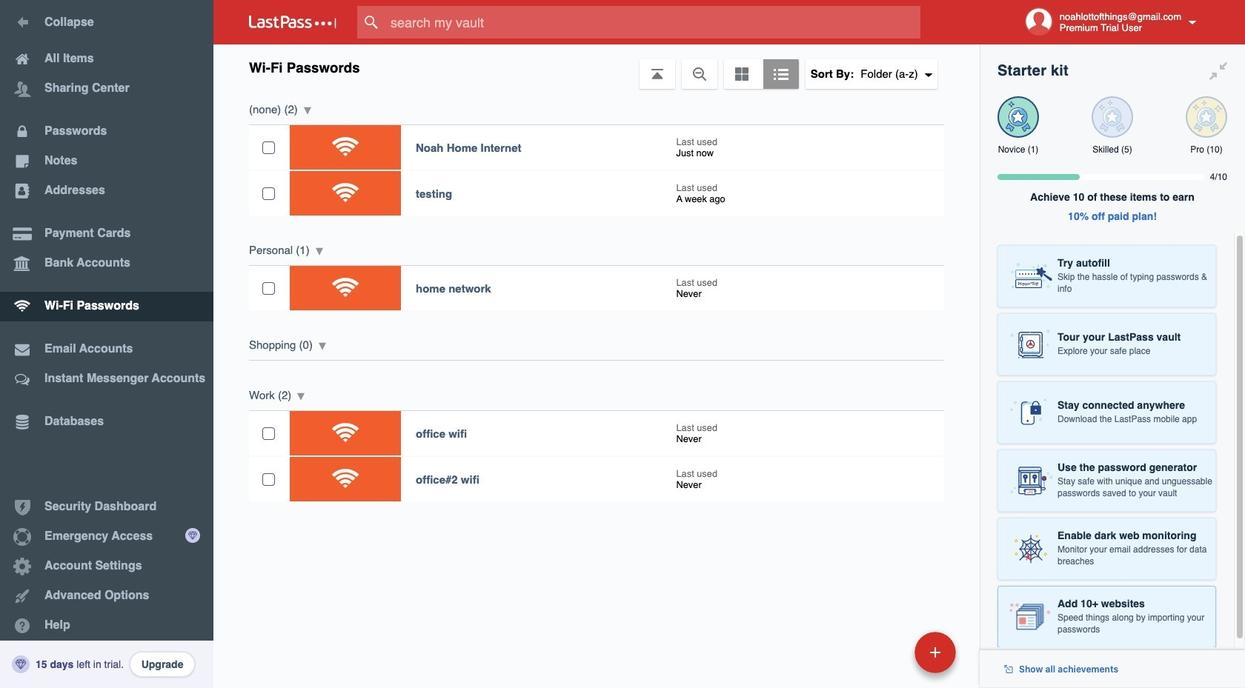 Task type: locate. For each thing, give the bounding box(es) containing it.
new item navigation
[[813, 628, 965, 689]]

new item element
[[813, 632, 962, 674]]

Search search field
[[357, 6, 950, 39]]



Task type: vqa. For each thing, say whether or not it's contained in the screenshot.
text field
no



Task type: describe. For each thing, give the bounding box(es) containing it.
main navigation navigation
[[0, 0, 214, 689]]

search my vault text field
[[357, 6, 950, 39]]

lastpass image
[[249, 16, 337, 29]]

vault options navigation
[[214, 44, 980, 89]]



